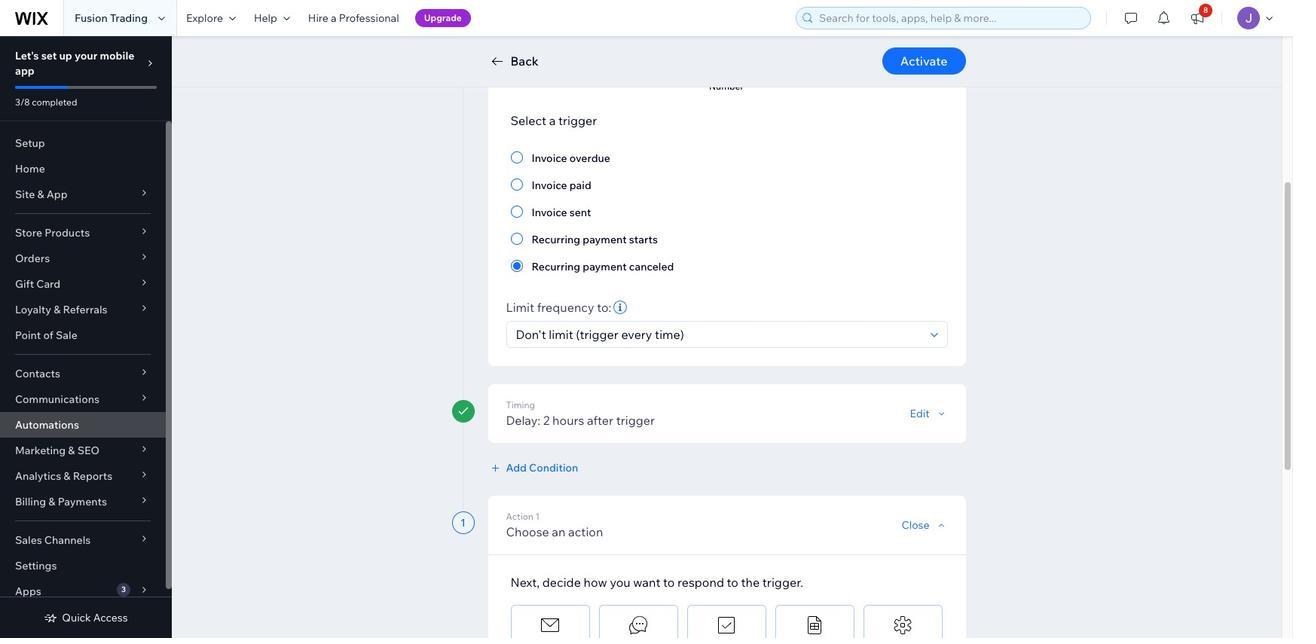 Task type: describe. For each thing, give the bounding box(es) containing it.
& for marketing
[[68, 444, 75, 457]]

store products button
[[0, 220, 166, 246]]

back
[[511, 53, 539, 69]]

payment for starts
[[583, 233, 627, 246]]

billing
[[15, 495, 46, 509]]

settings link
[[0, 553, 166, 579]]

respond
[[677, 575, 724, 590]]

access
[[93, 611, 128, 625]]

payments
[[58, 495, 107, 509]]

home link
[[0, 156, 166, 182]]

3/8
[[15, 96, 30, 108]]

point
[[15, 329, 41, 342]]

recurring for recurring payment starts
[[532, 233, 580, 246]]

mobile
[[100, 49, 134, 63]]

contacts button
[[0, 361, 166, 387]]

apps
[[15, 585, 41, 598]]

invoice for invoice sent
[[532, 206, 567, 219]]

timing
[[506, 399, 535, 411]]

up
[[59, 49, 72, 63]]

analytics
[[15, 469, 61, 483]]

next, decide how you want to respond to the trigger.
[[511, 575, 803, 590]]

help
[[254, 11, 277, 25]]

reports
[[73, 469, 112, 483]]

settings
[[15, 559, 57, 573]]

number
[[709, 81, 744, 92]]

let's
[[15, 49, 39, 63]]

3/8 completed
[[15, 96, 77, 108]]

billing & payments
[[15, 495, 107, 509]]

communications button
[[0, 387, 166, 412]]

communications
[[15, 393, 100, 406]]

site & app
[[15, 188, 67, 201]]

quick access button
[[44, 611, 128, 625]]

overdue
[[569, 151, 610, 165]]

8
[[1203, 5, 1208, 15]]

invoice for invoice overdue
[[532, 151, 567, 165]]

phone
[[733, 67, 760, 78]]

next,
[[511, 575, 540, 590]]

professional
[[339, 11, 399, 25]]

back button
[[488, 52, 539, 70]]

an
[[552, 524, 565, 540]]

marketing & seo
[[15, 444, 100, 457]]

billing & payments button
[[0, 489, 166, 515]]

recurring payment starts
[[532, 233, 658, 246]]

hire a professional
[[308, 11, 399, 25]]

close
[[902, 518, 929, 532]]

forms
[[546, 67, 572, 78]]

a for select
[[549, 113, 556, 128]]

how
[[584, 575, 607, 590]]

3
[[121, 585, 126, 595]]

action 1 choose an action
[[506, 511, 603, 540]]

condition
[[529, 461, 578, 475]]

0 horizontal spatial 1
[[460, 516, 466, 530]]

limit
[[506, 300, 534, 315]]

channels
[[44, 533, 91, 547]]

completed
[[32, 96, 77, 108]]

trigger inside timing delay: 2 hours after trigger
[[616, 413, 655, 428]]

products
[[45, 226, 90, 240]]

edit
[[910, 407, 929, 420]]

1 inside action 1 choose an action
[[535, 511, 540, 522]]

sent
[[569, 206, 591, 219]]

canceled
[[629, 260, 674, 274]]

action
[[568, 524, 603, 540]]

store
[[15, 226, 42, 240]]

automations link
[[0, 412, 166, 438]]

Search for tools, apps, help & more... field
[[815, 8, 1086, 29]]

orders button
[[0, 246, 166, 271]]

analytics & reports button
[[0, 463, 166, 489]]

trigger.
[[762, 575, 803, 590]]

decide
[[542, 575, 581, 590]]



Task type: locate. For each thing, give the bounding box(es) containing it.
2 vertical spatial invoice
[[532, 206, 567, 219]]

recurring
[[532, 233, 580, 246], [532, 260, 580, 274]]

starts
[[629, 233, 658, 246]]

sales
[[15, 533, 42, 547]]

help button
[[245, 0, 299, 36]]

2 payment from the top
[[583, 260, 627, 274]]

gift
[[15, 277, 34, 291]]

trigger up invoice overdue
[[558, 113, 597, 128]]

& for billing
[[48, 495, 55, 509]]

a right select
[[549, 113, 556, 128]]

site & app button
[[0, 182, 166, 207]]

2 recurring from the top
[[532, 260, 580, 274]]

8 button
[[1181, 0, 1214, 36]]

wix
[[528, 67, 544, 78]]

invoice
[[532, 151, 567, 165], [532, 179, 567, 192], [532, 206, 567, 219]]

invoice up invoice sent
[[532, 179, 567, 192]]

1 recurring from the top
[[532, 233, 580, 246]]

upgrade button
[[415, 9, 471, 27]]

option group containing invoice overdue
[[511, 148, 943, 275]]

paid
[[569, 179, 591, 192]]

invoice down invoice paid
[[532, 206, 567, 219]]

quick
[[62, 611, 91, 625]]

setup
[[15, 136, 45, 150]]

0 vertical spatial recurring
[[532, 233, 580, 246]]

1 invoice from the top
[[532, 151, 567, 165]]

loyalty
[[15, 303, 51, 316]]

trading
[[110, 11, 148, 25]]

the
[[741, 575, 760, 590]]

site
[[15, 188, 35, 201]]

payment down recurring payment starts
[[583, 260, 627, 274]]

payment up recurring payment canceled
[[583, 233, 627, 246]]

setup link
[[0, 130, 166, 156]]

action
[[506, 511, 533, 522]]

upgrade
[[424, 12, 462, 23]]

fusion trading
[[75, 11, 148, 25]]

limit frequency to:
[[506, 300, 611, 315]]

& for loyalty
[[54, 303, 61, 316]]

invoice up invoice paid
[[532, 151, 567, 165]]

close button
[[902, 518, 948, 532]]

1 horizontal spatial to
[[727, 575, 738, 590]]

1 vertical spatial trigger
[[616, 413, 655, 428]]

your
[[75, 49, 97, 63]]

& inside 'dropdown button'
[[37, 188, 44, 201]]

2 to from the left
[[727, 575, 738, 590]]

want
[[633, 575, 660, 590]]

activate
[[900, 53, 948, 69]]

business
[[693, 67, 731, 78]]

activate button
[[882, 47, 966, 75]]

orders
[[15, 252, 50, 265]]

0 vertical spatial invoice
[[532, 151, 567, 165]]

to:
[[597, 300, 611, 315]]

1 vertical spatial payment
[[583, 260, 627, 274]]

edit button
[[910, 407, 948, 420]]

option group
[[511, 148, 943, 275]]

2 invoice from the top
[[532, 179, 567, 192]]

home
[[15, 162, 45, 176]]

add condition button
[[488, 461, 578, 475]]

of
[[43, 329, 53, 342]]

sales channels
[[15, 533, 91, 547]]

recurring down invoice sent
[[532, 233, 580, 246]]

invoice for invoice paid
[[532, 179, 567, 192]]

sale
[[56, 329, 77, 342]]

1 to from the left
[[663, 575, 675, 590]]

& left the seo
[[68, 444, 75, 457]]

1 payment from the top
[[583, 233, 627, 246]]

select a trigger
[[511, 113, 597, 128]]

hours
[[552, 413, 584, 428]]

store products
[[15, 226, 90, 240]]

1 left action
[[460, 516, 466, 530]]

a for hire
[[331, 11, 337, 25]]

analytics & reports
[[15, 469, 112, 483]]

frequency
[[537, 300, 594, 315]]

category image
[[627, 29, 650, 52], [627, 614, 650, 637], [715, 614, 738, 637], [803, 614, 826, 637]]

sales channels button
[[0, 527, 166, 553]]

2
[[543, 413, 550, 428]]

business phone number
[[693, 67, 760, 92]]

you
[[610, 575, 630, 590]]

app
[[15, 64, 35, 78]]

0 vertical spatial payment
[[583, 233, 627, 246]]

& for analytics
[[64, 469, 70, 483]]

payment
[[583, 233, 627, 246], [583, 260, 627, 274]]

0 vertical spatial a
[[331, 11, 337, 25]]

1 horizontal spatial trigger
[[616, 413, 655, 428]]

let's set up your mobile app
[[15, 49, 134, 78]]

automations
[[15, 418, 79, 432]]

& right site
[[37, 188, 44, 201]]

add
[[506, 461, 527, 475]]

loyalty & referrals button
[[0, 297, 166, 323]]

& right billing
[[48, 495, 55, 509]]

1 right action
[[535, 511, 540, 522]]

after
[[587, 413, 613, 428]]

card
[[36, 277, 60, 291]]

to
[[663, 575, 675, 590], [727, 575, 738, 590]]

point of sale
[[15, 329, 77, 342]]

to left the
[[727, 575, 738, 590]]

point of sale link
[[0, 323, 166, 348]]

sidebar element
[[0, 36, 172, 638]]

1 vertical spatial recurring
[[532, 260, 580, 274]]

wix forms
[[528, 67, 572, 78]]

& right 'loyalty'
[[54, 303, 61, 316]]

recurring payment canceled
[[532, 260, 674, 274]]

choose
[[506, 524, 549, 540]]

& left reports
[[64, 469, 70, 483]]

1 horizontal spatial a
[[549, 113, 556, 128]]

gift card button
[[0, 271, 166, 297]]

recurring up limit frequency to:
[[532, 260, 580, 274]]

trigger right after
[[616, 413, 655, 428]]

delay:
[[506, 413, 540, 428]]

a right hire
[[331, 11, 337, 25]]

recurring for recurring payment canceled
[[532, 260, 580, 274]]

0 vertical spatial trigger
[[558, 113, 597, 128]]

& for site
[[37, 188, 44, 201]]

hire a professional link
[[299, 0, 408, 36]]

1 vertical spatial invoice
[[532, 179, 567, 192]]

category image
[[539, 29, 561, 52], [715, 29, 738, 52], [803, 29, 826, 52], [539, 614, 561, 637], [891, 614, 914, 637]]

seo
[[77, 444, 100, 457]]

1 horizontal spatial 1
[[535, 511, 540, 522]]

app
[[47, 188, 67, 201]]

set
[[41, 49, 57, 63]]

0 horizontal spatial to
[[663, 575, 675, 590]]

3 invoice from the top
[[532, 206, 567, 219]]

marketing & seo button
[[0, 438, 166, 463]]

None field
[[511, 322, 926, 347]]

to right want
[[663, 575, 675, 590]]

1 vertical spatial a
[[549, 113, 556, 128]]

contacts
[[15, 367, 60, 381]]

0 horizontal spatial trigger
[[558, 113, 597, 128]]

payment for canceled
[[583, 260, 627, 274]]

invoice paid
[[532, 179, 591, 192]]

0 horizontal spatial a
[[331, 11, 337, 25]]



Task type: vqa. For each thing, say whether or not it's contained in the screenshot.
rightmost Update
no



